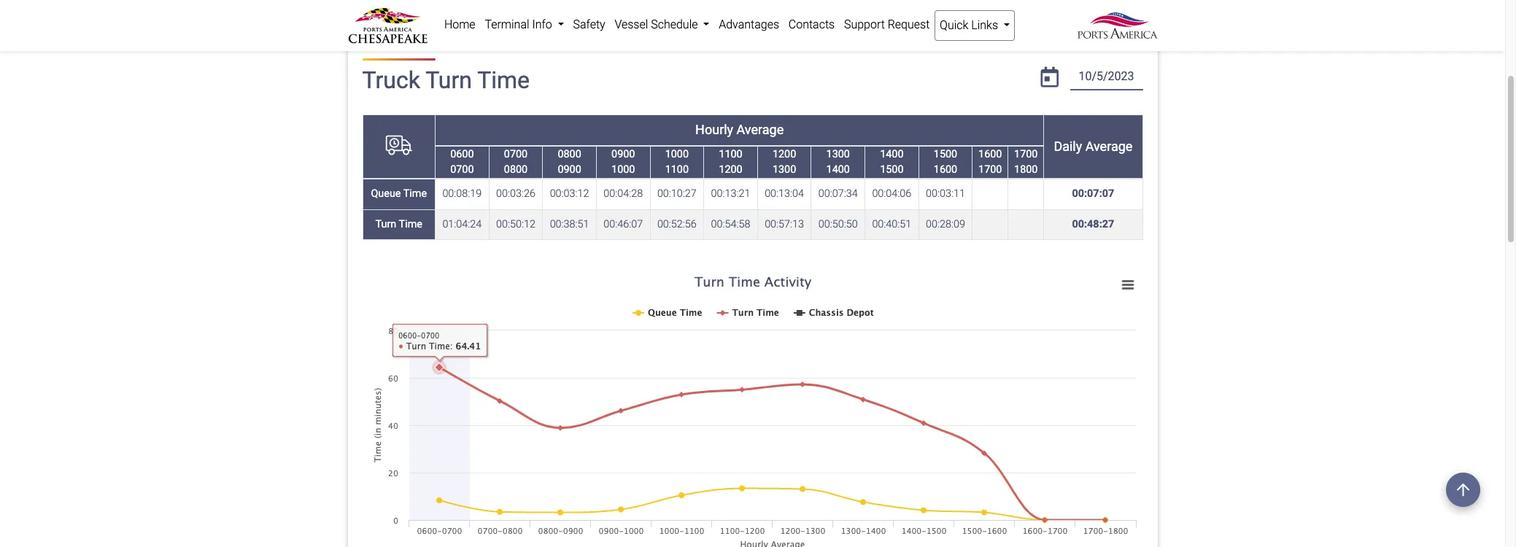 Task type: describe. For each thing, give the bounding box(es) containing it.
0 horizontal spatial 1500
[[880, 164, 904, 176]]

terminal
[[485, 18, 530, 31]]

0 vertical spatial 1600
[[979, 148, 1002, 160]]

terminal info
[[485, 18, 555, 31]]

support request
[[844, 18, 930, 31]]

1 horizontal spatial turn
[[426, 67, 472, 94]]

00:03:11
[[926, 188, 966, 200]]

00:54:58
[[711, 218, 751, 231]]

1600 1700
[[979, 148, 1002, 176]]

00:04:28
[[604, 188, 643, 200]]

1700 1800
[[1015, 148, 1038, 176]]

safety link
[[569, 10, 610, 39]]

go to top image
[[1447, 473, 1481, 507]]

1500 1600
[[934, 148, 958, 176]]

00:03:26
[[496, 188, 536, 200]]

1200 1300
[[773, 148, 796, 176]]

daily
[[1054, 139, 1083, 154]]

info
[[532, 18, 552, 31]]

analytics
[[407, 2, 453, 15]]

00:07:34
[[819, 188, 858, 200]]

0 horizontal spatial turn
[[376, 218, 397, 231]]

advantages link
[[714, 10, 784, 39]]

hourly
[[696, 122, 734, 137]]

turn time
[[376, 218, 423, 231]]

00:50:12
[[496, 218, 536, 231]]

home for home link to the right
[[444, 18, 476, 31]]

0 horizontal spatial average
[[737, 122, 784, 137]]

00:13:21
[[711, 188, 751, 200]]

0 vertical spatial 1000
[[665, 148, 689, 160]]

00:10:27
[[658, 188, 697, 200]]

hourly average daily average
[[696, 122, 1133, 154]]



Task type: locate. For each thing, give the bounding box(es) containing it.
1100 1200
[[719, 148, 743, 176]]

1800
[[1015, 164, 1038, 176]]

1500 up 00:04:06 on the top
[[880, 164, 904, 176]]

1 vertical spatial 1300
[[773, 164, 796, 176]]

1500 up 00:03:11
[[934, 148, 958, 160]]

terminal info link
[[480, 10, 569, 39]]

average up '1200 1300'
[[737, 122, 784, 137]]

0 horizontal spatial 0700
[[450, 164, 474, 176]]

home left analytics
[[359, 2, 391, 15]]

0 horizontal spatial 1000
[[612, 164, 635, 176]]

0 vertical spatial 0900
[[612, 148, 635, 160]]

1700
[[1015, 148, 1038, 160], [979, 164, 1002, 176]]

1 horizontal spatial 1000
[[665, 148, 689, 160]]

0900 up 00:03:12 at left top
[[558, 164, 582, 176]]

1 horizontal spatial home link
[[440, 10, 480, 39]]

home down analytics
[[444, 18, 476, 31]]

0 horizontal spatial 0800
[[504, 164, 528, 176]]

0 horizontal spatial 1200
[[719, 164, 743, 176]]

2 vertical spatial time
[[399, 218, 423, 231]]

0 horizontal spatial 1100
[[665, 164, 689, 176]]

00:04:06
[[872, 188, 912, 200]]

1600
[[979, 148, 1002, 160], [934, 164, 958, 176]]

1 horizontal spatial 0700
[[504, 148, 528, 160]]

00:38:51
[[550, 218, 589, 231]]

0700 down 0600
[[450, 164, 474, 176]]

1 horizontal spatial 1100
[[719, 148, 743, 160]]

1300 up the '00:13:04'
[[773, 164, 796, 176]]

1000 up 00:04:28
[[612, 164, 635, 176]]

1 vertical spatial 1700
[[979, 164, 1002, 176]]

queue
[[371, 188, 401, 200]]

1 horizontal spatial 1500
[[934, 148, 958, 160]]

vessel schedule link
[[610, 10, 714, 39]]

0900 up 00:04:28
[[612, 148, 635, 160]]

00:08:19
[[443, 188, 482, 200]]

0 horizontal spatial 1600
[[934, 164, 958, 176]]

safety
[[573, 18, 606, 31]]

0900 1000
[[612, 148, 635, 176]]

vessel schedule
[[615, 18, 701, 31]]

00:40:51
[[872, 218, 912, 231]]

1300 1400
[[827, 148, 850, 176]]

queue time
[[371, 188, 427, 200]]

0600 0700
[[450, 148, 474, 176]]

00:13:04
[[765, 188, 804, 200]]

advantages
[[719, 18, 780, 31]]

1 vertical spatial average
[[1086, 139, 1133, 154]]

00:50:50
[[819, 218, 858, 231]]

contacts link
[[784, 10, 840, 39]]

1300 up 00:07:34
[[827, 148, 850, 160]]

1700 left 1800
[[979, 164, 1002, 176]]

0 horizontal spatial home link
[[359, 2, 391, 15]]

00:46:07
[[604, 218, 643, 231]]

turn down queue
[[376, 218, 397, 231]]

1000 up 00:10:27
[[665, 148, 689, 160]]

1500
[[934, 148, 958, 160], [880, 164, 904, 176]]

0700 0800
[[504, 148, 528, 176]]

0 vertical spatial average
[[737, 122, 784, 137]]

1400
[[880, 148, 904, 160], [827, 164, 850, 176]]

0700
[[504, 148, 528, 160], [450, 164, 474, 176]]

1 horizontal spatial 1700
[[1015, 148, 1038, 160]]

00:52:56
[[658, 218, 697, 231]]

vessel
[[615, 18, 648, 31]]

00:57:13
[[765, 218, 804, 231]]

calendar day image
[[1041, 67, 1059, 88]]

time
[[477, 67, 530, 94], [403, 188, 427, 200], [399, 218, 423, 231]]

support
[[844, 18, 885, 31]]

1 horizontal spatial 1400
[[880, 148, 904, 160]]

time right queue
[[403, 188, 427, 200]]

1 horizontal spatial 1600
[[979, 148, 1002, 160]]

0 vertical spatial 1400
[[880, 148, 904, 160]]

average right daily
[[1086, 139, 1133, 154]]

home link left analytics
[[359, 2, 391, 15]]

0 horizontal spatial 1700
[[979, 164, 1002, 176]]

1 vertical spatial 0900
[[558, 164, 582, 176]]

0 vertical spatial 1500
[[934, 148, 958, 160]]

truck
[[362, 67, 420, 94]]

1 vertical spatial time
[[403, 188, 427, 200]]

0 vertical spatial home
[[359, 2, 391, 15]]

0 vertical spatial 0700
[[504, 148, 528, 160]]

0 vertical spatial 1300
[[827, 148, 850, 160]]

1 vertical spatial 1400
[[827, 164, 850, 176]]

time down terminal
[[477, 67, 530, 94]]

1 horizontal spatial home
[[444, 18, 476, 31]]

turn right the 'truck'
[[426, 67, 472, 94]]

0800 up 00:03:12 at left top
[[558, 148, 582, 160]]

None text field
[[1070, 64, 1143, 90]]

0 vertical spatial 0800
[[558, 148, 582, 160]]

home link left terminal
[[440, 10, 480, 39]]

1 vertical spatial 0700
[[450, 164, 474, 176]]

truck turn time
[[362, 67, 530, 94]]

time for 00:08:19
[[403, 188, 427, 200]]

00:07:07
[[1073, 188, 1115, 200]]

1 horizontal spatial 1300
[[827, 148, 850, 160]]

1 vertical spatial 1500
[[880, 164, 904, 176]]

time down "queue time" at the top of page
[[399, 218, 423, 231]]

0 vertical spatial 1700
[[1015, 148, 1038, 160]]

0 horizontal spatial 1300
[[773, 164, 796, 176]]

1 vertical spatial 1200
[[719, 164, 743, 176]]

1100 down hourly
[[719, 148, 743, 160]]

turn
[[426, 67, 472, 94], [376, 218, 397, 231]]

0800 0900
[[558, 148, 582, 176]]

request
[[888, 18, 930, 31]]

1100 up 00:10:27
[[665, 164, 689, 176]]

1200 up the '00:13:04'
[[773, 148, 796, 160]]

1 vertical spatial 0800
[[504, 164, 528, 176]]

00:28:09
[[926, 218, 966, 231]]

0 vertical spatial time
[[477, 67, 530, 94]]

support request link
[[840, 10, 935, 39]]

home
[[359, 2, 391, 15], [444, 18, 476, 31]]

1400 1500
[[880, 148, 904, 176]]

1700 up 1800
[[1015, 148, 1038, 160]]

0900
[[612, 148, 635, 160], [558, 164, 582, 176]]

0 vertical spatial turn
[[426, 67, 472, 94]]

1 horizontal spatial 0800
[[558, 148, 582, 160]]

1100
[[719, 148, 743, 160], [665, 164, 689, 176]]

1600 left 1700 1800
[[979, 148, 1002, 160]]

0 vertical spatial 1100
[[719, 148, 743, 160]]

average
[[737, 122, 784, 137], [1086, 139, 1133, 154]]

1 vertical spatial 1100
[[665, 164, 689, 176]]

home link
[[359, 2, 391, 15], [440, 10, 480, 39]]

1400 up 00:04:06 on the top
[[880, 148, 904, 160]]

1000
[[665, 148, 689, 160], [612, 164, 635, 176]]

1200 up '00:13:21'
[[719, 164, 743, 176]]

0 horizontal spatial home
[[359, 2, 391, 15]]

0800
[[558, 148, 582, 160], [504, 164, 528, 176]]

1 horizontal spatial 1200
[[773, 148, 796, 160]]

1600 up 00:03:11
[[934, 164, 958, 176]]

1000 1100
[[665, 148, 689, 176]]

00:48:27
[[1073, 218, 1115, 231]]

1 vertical spatial home
[[444, 18, 476, 31]]

1 vertical spatial turn
[[376, 218, 397, 231]]

home for left home link
[[359, 2, 391, 15]]

1 horizontal spatial average
[[1086, 139, 1133, 154]]

1 vertical spatial 1000
[[612, 164, 635, 176]]

1400 up 00:07:34
[[827, 164, 850, 176]]

1 vertical spatial 1600
[[934, 164, 958, 176]]

0600
[[450, 148, 474, 160]]

time for 01:04:24
[[399, 218, 423, 231]]

0700 up the 00:03:26
[[504, 148, 528, 160]]

schedule
[[651, 18, 698, 31]]

0 horizontal spatial 1400
[[827, 164, 850, 176]]

0 horizontal spatial 0900
[[558, 164, 582, 176]]

0800 up the 00:03:26
[[504, 164, 528, 176]]

contacts
[[789, 18, 835, 31]]

00:03:12
[[550, 188, 589, 200]]

0 vertical spatial 1200
[[773, 148, 796, 160]]

01:04:24
[[443, 218, 482, 231]]

1 horizontal spatial 0900
[[612, 148, 635, 160]]

1300
[[827, 148, 850, 160], [773, 164, 796, 176]]

1200
[[773, 148, 796, 160], [719, 164, 743, 176]]



Task type: vqa. For each thing, say whether or not it's contained in the screenshot.


